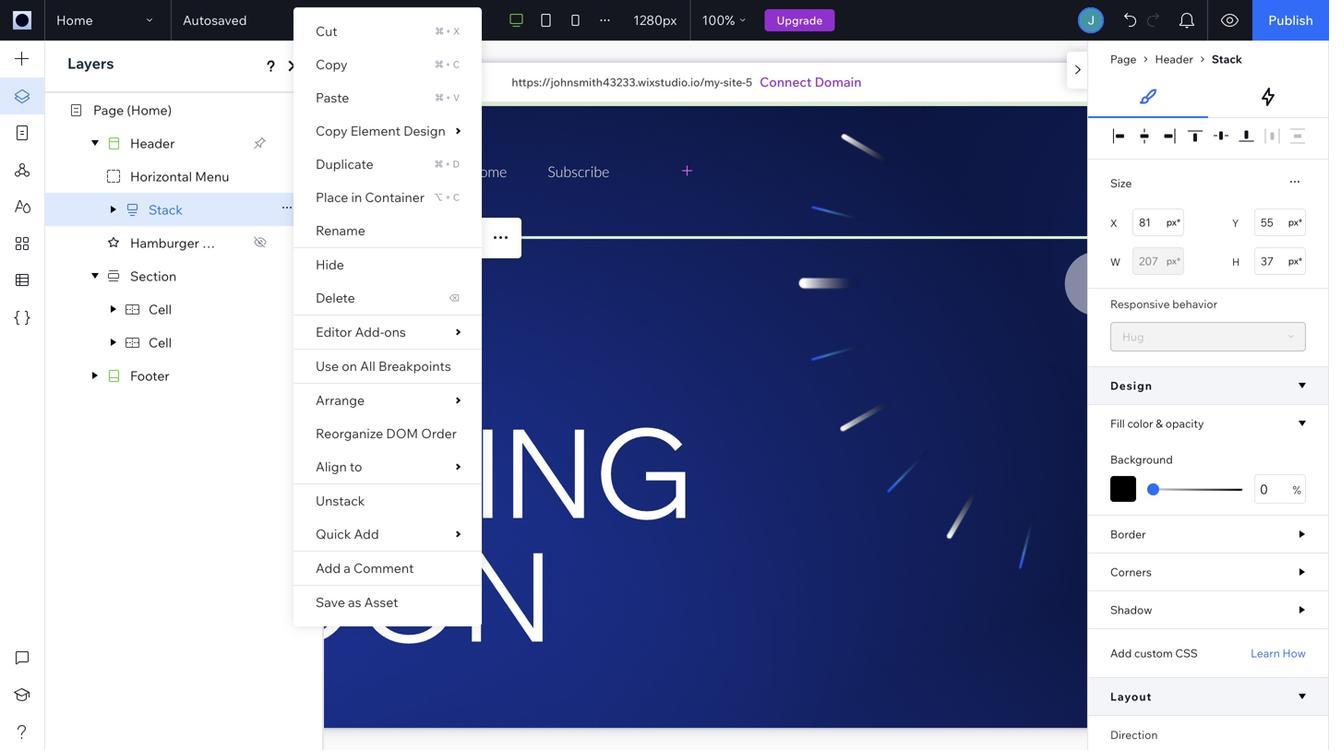 Task type: locate. For each thing, give the bounding box(es) containing it.
add right quick
[[354, 526, 379, 542]]

None text field
[[1133, 209, 1184, 236], [1254, 247, 1306, 275], [1133, 209, 1184, 236], [1254, 247, 1306, 275]]

add for add a comment
[[316, 560, 341, 576]]

editor
[[316, 324, 352, 340]]

2 vertical spatial add
[[1110, 647, 1132, 660]]

1 vertical spatial design
[[1110, 379, 1153, 393]]

0 horizontal spatial design
[[403, 123, 446, 139]]

size
[[1110, 176, 1132, 190]]

1 horizontal spatial add
[[354, 526, 379, 542]]

+ left d
[[445, 158, 451, 170]]

h
[[1232, 256, 1240, 269]]

px* for h
[[1288, 255, 1302, 267]]

⌘ up ⌘ + v
[[435, 59, 443, 70]]

1 horizontal spatial design
[[1110, 379, 1153, 393]]

px* left y
[[1167, 216, 1181, 228]]

+ up ⌘ + c
[[446, 25, 451, 37]]

⌘ left v
[[436, 92, 443, 103]]

px* for w
[[1167, 255, 1181, 267]]

save as asset
[[316, 594, 398, 611]]

copy down paste
[[316, 123, 348, 139]]

ons
[[384, 324, 406, 340]]

1 vertical spatial copy
[[316, 123, 348, 139]]

asset
[[364, 594, 398, 611]]

all
[[360, 358, 376, 374]]

0 vertical spatial x
[[453, 25, 460, 37]]

fill color & opacity
[[1110, 417, 1204, 431]]

+
[[446, 25, 451, 37], [445, 59, 451, 70], [445, 92, 451, 103], [445, 158, 451, 170], [445, 192, 451, 203]]

delete
[[316, 290, 355, 306]]

add left custom
[[1110, 647, 1132, 660]]

None text field
[[1254, 209, 1306, 236], [1133, 247, 1184, 275], [1254, 474, 1306, 504], [1254, 209, 1306, 236], [1133, 247, 1184, 275], [1254, 474, 1306, 504]]

+ for copy
[[445, 59, 451, 70]]

⌘ for paste
[[436, 92, 443, 103]]

unstack
[[341, 230, 391, 246], [316, 493, 365, 509]]

editor add-ons
[[316, 324, 406, 340]]

⌘ + v
[[436, 92, 460, 103]]

1 c from the top
[[453, 59, 460, 70]]

1 vertical spatial add
[[316, 560, 341, 576]]

direction
[[1110, 728, 1158, 742]]

⌘ for cut
[[436, 25, 443, 37]]

unstack up quick
[[316, 493, 365, 509]]

rename
[[316, 222, 365, 239]]

connect
[[760, 74, 812, 90]]

2 c from the top
[[453, 192, 460, 203]]

publish button
[[1253, 0, 1329, 41]]

⌘
[[436, 25, 443, 37], [435, 59, 443, 70], [436, 92, 443, 103], [435, 158, 443, 170]]

⌘ + d
[[435, 158, 460, 170]]

https://johnsmith43233.wixstudio.io/my-
[[512, 75, 723, 89]]

px* right y
[[1288, 216, 1302, 228]]

hide
[[316, 257, 344, 273]]

background
[[1110, 453, 1173, 467]]

0 vertical spatial design
[[403, 123, 446, 139]]

+ for paste
[[445, 92, 451, 103]]

behavior
[[1173, 297, 1218, 311]]

design
[[403, 123, 446, 139], [1110, 379, 1153, 393]]

⌘ up ⌘ + c
[[436, 25, 443, 37]]

px* for x
[[1167, 216, 1181, 228]]

c
[[453, 59, 460, 70], [453, 192, 460, 203]]

copy up paste
[[316, 56, 348, 72]]

⌘ for duplicate
[[435, 158, 443, 170]]

px* up responsive behavior
[[1167, 255, 1181, 267]]

a
[[344, 560, 351, 576]]

x up ⌘ + c
[[453, 25, 460, 37]]

+ right ⌥
[[445, 192, 451, 203]]

to
[[350, 459, 362, 475]]

c right ⌥
[[453, 192, 460, 203]]

1 vertical spatial x
[[1110, 217, 1117, 230]]

connect domain button
[[760, 73, 862, 91]]

page
[[1110, 52, 1137, 66]]

x up w
[[1110, 217, 1117, 230]]

+ for cut
[[446, 25, 451, 37]]

site-
[[723, 75, 746, 89]]

⌘ left d
[[435, 158, 443, 170]]

+ for duplicate
[[445, 158, 451, 170]]

quick add
[[316, 526, 379, 542]]

copy
[[316, 56, 348, 72], [316, 123, 348, 139]]

1 copy from the top
[[316, 56, 348, 72]]

0 vertical spatial unstack
[[341, 230, 391, 246]]

dom
[[386, 426, 418, 442]]

+ down ⌘ + x
[[445, 59, 451, 70]]

add
[[354, 526, 379, 542], [316, 560, 341, 576], [1110, 647, 1132, 660]]

learn how link
[[1251, 646, 1306, 661]]

px*
[[1167, 216, 1181, 228], [1288, 216, 1302, 228], [1167, 255, 1181, 267], [1288, 255, 1302, 267]]

+ left v
[[445, 92, 451, 103]]

0 horizontal spatial add
[[316, 560, 341, 576]]

1280 px
[[633, 12, 677, 28]]

c up v
[[453, 59, 460, 70]]

100 %
[[702, 12, 735, 28]]

add left the a in the left of the page
[[316, 560, 341, 576]]

design up ⌘ + d
[[403, 123, 446, 139]]

1 vertical spatial c
[[453, 192, 460, 203]]

0 vertical spatial c
[[453, 59, 460, 70]]

in
[[351, 189, 362, 205]]

design up color
[[1110, 379, 1153, 393]]

0 horizontal spatial x
[[453, 25, 460, 37]]

add a comment
[[316, 560, 414, 576]]

px* right the h
[[1288, 255, 1302, 267]]

5
[[746, 75, 752, 89]]

x
[[453, 25, 460, 37], [1110, 217, 1117, 230]]

unstack down in
[[341, 230, 391, 246]]

2 copy from the top
[[316, 123, 348, 139]]

how
[[1283, 647, 1306, 660]]

0 vertical spatial copy
[[316, 56, 348, 72]]

add custom css
[[1110, 647, 1198, 660]]

reorganize dom order
[[316, 426, 457, 442]]

2 horizontal spatial add
[[1110, 647, 1132, 660]]

⌘ + c
[[435, 59, 460, 70]]



Task type: describe. For each thing, give the bounding box(es) containing it.
save
[[316, 594, 345, 611]]

quick
[[316, 526, 351, 542]]

place
[[316, 189, 348, 205]]

layers
[[67, 54, 114, 72]]

c inside place in container ⌥ + c
[[453, 192, 460, 203]]

use
[[316, 358, 339, 374]]

⌫
[[449, 292, 460, 304]]

border
[[1110, 528, 1146, 541]]

100
[[702, 12, 725, 28]]

0 vertical spatial add
[[354, 526, 379, 542]]

responsive
[[1110, 297, 1170, 311]]

copy for copy element design
[[316, 123, 348, 139]]

y
[[1232, 217, 1239, 230]]

learn how
[[1251, 647, 1306, 660]]

element
[[350, 123, 401, 139]]

add for add custom css
[[1110, 647, 1132, 660]]

avatar image
[[1080, 9, 1102, 31]]

on
[[342, 358, 357, 374]]

%
[[725, 12, 735, 28]]

home
[[56, 12, 93, 28]]

as
[[348, 594, 361, 611]]

copy for copy
[[316, 56, 348, 72]]

1 horizontal spatial x
[[1110, 217, 1117, 230]]

domain
[[815, 74, 862, 90]]

&
[[1156, 417, 1163, 431]]

autosaved
[[183, 12, 247, 28]]

shadow
[[1110, 603, 1152, 617]]

1280
[[633, 12, 663, 28]]

reorganize
[[316, 426, 383, 442]]

⌘ + x
[[436, 25, 460, 37]]

corners
[[1110, 565, 1152, 579]]

opacity
[[1166, 417, 1204, 431]]

order
[[421, 426, 457, 442]]

custom
[[1134, 647, 1173, 660]]

learn
[[1251, 647, 1280, 660]]

+ inside place in container ⌥ + c
[[445, 192, 451, 203]]

1 vertical spatial unstack
[[316, 493, 365, 509]]

layout
[[1110, 690, 1152, 704]]

cut
[[316, 23, 337, 39]]

paste
[[316, 90, 349, 106]]

place in container ⌥ + c
[[316, 189, 460, 205]]

breakpoints
[[378, 358, 451, 374]]

fill
[[1110, 417, 1125, 431]]

publish
[[1269, 12, 1314, 28]]

css
[[1175, 647, 1198, 660]]

stack
[[1212, 52, 1242, 66]]

hug
[[1122, 330, 1144, 344]]

responsive behavior
[[1110, 297, 1218, 311]]

w
[[1110, 256, 1121, 269]]

https://johnsmith43233.wixstudio.io/my-site-5 connect domain
[[512, 74, 862, 90]]

align
[[316, 459, 347, 475]]

px* for y
[[1288, 216, 1302, 228]]

add-
[[355, 324, 384, 340]]

comment
[[354, 560, 414, 576]]

header
[[1155, 52, 1193, 66]]

container
[[365, 189, 425, 205]]

v
[[453, 92, 460, 103]]

⌘ for copy
[[435, 59, 443, 70]]

px
[[663, 12, 677, 28]]

arrange
[[316, 392, 365, 408]]

color
[[1128, 417, 1153, 431]]

use on all breakpoints
[[316, 358, 451, 374]]

⌥
[[434, 192, 443, 203]]

align to
[[316, 459, 362, 475]]

d
[[453, 158, 460, 170]]

copy element design
[[316, 123, 446, 139]]

duplicate
[[316, 156, 374, 172]]



Task type: vqa. For each thing, say whether or not it's contained in the screenshot.


